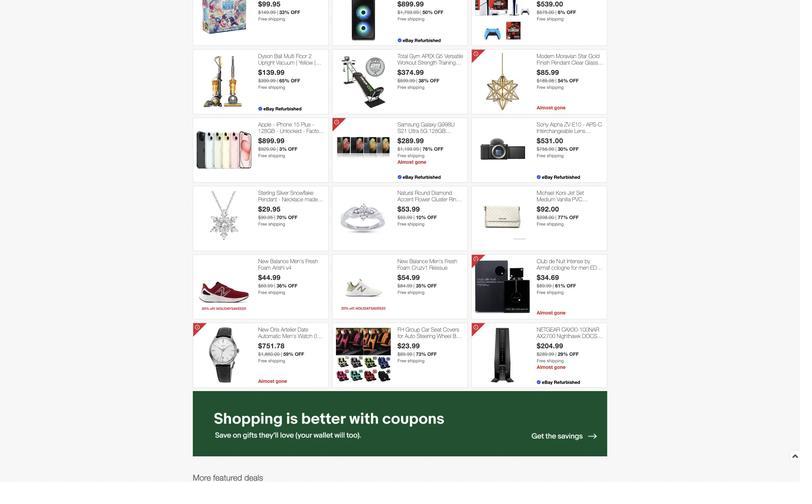 Task type: locate. For each thing, give the bounding box(es) containing it.
free inside $23.99 $89.99 | 73% off free shipping
[[398, 359, 406, 364]]

1 foam from the left
[[258, 265, 271, 271]]

off right 59%
[[295, 352, 304, 358]]

0 horizontal spatial unlocked
[[280, 128, 301, 134]]

gone down the 29% on the right bottom of page
[[554, 365, 566, 371]]

almost gone for $751.78
[[258, 379, 287, 385]]

1 vertical spatial for
[[398, 334, 403, 340]]

1 horizontal spatial set
[[576, 190, 584, 196]]

off right 3%
[[288, 146, 298, 152]]

off right 10%
[[427, 215, 437, 221]]

off right 33%
[[291, 9, 300, 15]]

cable
[[579, 340, 592, 346]]

6%
[[558, 9, 565, 15]]

free for $85.99
[[537, 85, 546, 90]]

free inside $899.99 $929.00 | 3% off free shipping
[[258, 154, 267, 159]]

0 vertical spatial for
[[571, 265, 577, 271]]

floor
[[296, 53, 307, 59]]

total
[[398, 53, 408, 59]]

1 horizontal spatial balance
[[409, 259, 428, 265]]

1 vertical spatial $289.99
[[537, 352, 554, 358]]

men's inside the new balance men's fresh foam cruzv1 reissue $54.99 $84.99 | 35% off free shipping
[[429, 259, 443, 265]]

unlocked inside apple - iphone 15 plus - 128gb - unlocked - factory warranty - all colors
[[280, 128, 301, 134]]

ebay up natural on the top of the page
[[403, 175, 413, 180]]

wifi
[[568, 340, 578, 346]]

1 horizontal spatial 128gb
[[429, 128, 446, 134]]

fh
[[398, 327, 404, 333]]

gone for $34.69
[[554, 310, 566, 316]]

2 vertical spatial almost gone
[[258, 379, 287, 385]]

$89.99 inside '$34.69 $89.99 | 61% off free shipping'
[[537, 284, 551, 289]]

almost down $1,199.99
[[398, 159, 414, 165]]

gone down 59%
[[276, 379, 287, 385]]

shipping for $899.99
[[268, 154, 285, 159]]

iphone
[[276, 122, 292, 128]]

- right e10
[[583, 122, 585, 128]]

new for $54.99
[[398, 259, 408, 265]]

1 vertical spatial sterling
[[421, 203, 438, 209]]

0 vertical spatial set
[[576, 190, 584, 196]]

- left full
[[433, 340, 434, 346]]

0 vertical spatial $89.99
[[537, 284, 551, 289]]

gone down 76%
[[415, 159, 426, 165]]

1 horizontal spatial for
[[571, 265, 577, 271]]

free inside new balance men's fresh foam arishi v4 $44.99 $69.99 | 36% off free shipping
[[258, 291, 267, 296]]

balance up arishi
[[270, 259, 289, 265]]

shipping for $751.78
[[268, 359, 285, 364]]

free down $23.99
[[398, 359, 406, 364]]

set inside michael kors jet set medium vanilla pvc convertible pouchette crossbody bag
[[576, 190, 584, 196]]

2
[[309, 53, 312, 59]]

0 horizontal spatial pendant
[[258, 197, 277, 203]]

gone up cax30-
[[554, 310, 566, 316]]

free inside $531.00 $756.99 | 30% off free shipping
[[537, 154, 546, 159]]

- up swarovksi
[[279, 197, 280, 203]]

off right 65%
[[291, 78, 300, 84]]

off inside $531.00 $756.99 | 30% off free shipping
[[569, 146, 579, 152]]

foam up the $44.99
[[258, 265, 271, 271]]

set down wheel
[[445, 340, 453, 346]]

1 balance from the left
[[270, 259, 289, 265]]

$289.99 inside $204.99 $289.99 | 29% off free shipping almost gone
[[537, 352, 554, 358]]

shipping inside $575.00 | 6% off free shipping
[[547, 17, 564, 22]]

almost inside $204.99 $289.99 | 29% off free shipping almost gone
[[537, 365, 553, 371]]

full
[[436, 340, 443, 346]]

sterling silver snowflake pendant - necklace made with swarovksi crystals
[[258, 190, 318, 209]]

| left 65%
[[277, 78, 278, 84]]

free for $204.99
[[537, 359, 546, 364]]

almost for $751.78
[[258, 379, 274, 385]]

men's up reissue
[[429, 259, 443, 265]]

shipping for $139.99
[[268, 85, 285, 90]]

off right the 6%
[[567, 9, 576, 15]]

free down $34.69
[[537, 291, 546, 296]]

off right the 29% on the right bottom of page
[[569, 352, 579, 358]]

shipping inside new balance men's fresh foam arishi v4 $44.99 $69.99 | 36% off free shipping
[[268, 291, 285, 296]]

off inside new balance men's fresh foam arishi v4 $44.99 $69.99 | 36% off free shipping
[[288, 283, 298, 289]]

sterling silver snowflake pendant - necklace made with swarovksi crystals link
[[258, 190, 325, 209]]

silver up necklace
[[277, 190, 289, 196]]

| inside $85.99 $185.98 | 54% off free shipping
[[555, 78, 557, 84]]

free inside the $1,793.99 | 50% off free shipping
[[398, 17, 406, 22]]

apple - iphone 15 plus - 128gb - unlocked - factory warranty - all colors link
[[258, 122, 325, 141]]

free inside $374.99 $599.99 | 38% off free shipping
[[398, 85, 406, 90]]

unlocked up good
[[398, 135, 419, 141]]

shipping inside $751.78 $1,850.00 | 59% off free shipping
[[268, 359, 285, 364]]

refurbished inside dyson ball multi floor 2 upright vacuum | yellow | certified refurbished
[[278, 66, 306, 72]]

off inside $139.99 $399.99 | 65% off free shipping
[[291, 78, 300, 84]]

off inside $374.99 $599.99 | 38% off free shipping
[[430, 78, 439, 84]]

ebay refurbished up the "iphone"
[[263, 106, 302, 112]]

$1,850.00
[[258, 352, 280, 358]]

free inside $53.99 $59.99 | 10% off free shipping
[[398, 222, 406, 227]]

free inside $85.99 $185.98 | 54% off free shipping
[[537, 85, 546, 90]]

| inside $204.99 $289.99 | 29% off free shipping almost gone
[[555, 352, 557, 358]]

- down g998u in the right top of the page
[[450, 135, 452, 141]]

men's
[[290, 259, 304, 265], [429, 259, 443, 265], [282, 334, 296, 340]]

off right 77%
[[569, 215, 579, 221]]

01
[[314, 334, 320, 340]]

fresh inside new balance men's fresh foam arishi v4 $44.99 $69.99 | 36% off free shipping
[[305, 259, 318, 265]]

michael kors jet set medium vanilla pvc convertible pouchette crossbody bag
[[537, 190, 587, 216]]

fh group car seat covers for auto steering wheel belt & 5 head rest - full set link
[[398, 327, 464, 346]]

ebay up apple
[[263, 106, 274, 112]]

29%
[[558, 352, 568, 358]]

cologne
[[552, 265, 570, 271]]

router
[[556, 347, 571, 353]]

$149.99
[[258, 10, 276, 15]]

free down $84.99
[[398, 291, 406, 296]]

$85.99 $185.98 | 54% off free shipping
[[537, 68, 579, 90]]

netgear
[[537, 327, 560, 333]]

for up box
[[571, 265, 577, 271]]

shipping down 73%
[[407, 359, 424, 364]]

1 horizontal spatial silver
[[439, 203, 451, 209]]

silver inside the natural round diamond accent flower cluster ring solid 925 sterling silver
[[439, 203, 451, 209]]

free inside $149.99 | 33% off free shipping
[[258, 17, 267, 22]]

shipping down 70% on the left top of page
[[268, 222, 285, 227]]

free down $1,793.99
[[398, 17, 406, 22]]

- down "plus" at the top of the page
[[303, 128, 305, 134]]

ultra
[[409, 128, 419, 134]]

off inside the $1,793.99 | 50% off free shipping
[[434, 9, 443, 15]]

men's inside new balance men's fresh foam arishi v4 $44.99 $69.99 | 36% off free shipping
[[290, 259, 304, 265]]

men's up v4
[[290, 259, 304, 265]]

36%
[[277, 283, 287, 289]]

sterling inside the natural round diamond accent flower cluster ring solid 925 sterling silver
[[421, 203, 438, 209]]

128gb up warranty
[[258, 128, 275, 134]]

shipping inside $92.00 $398.00 | 77% off free shipping
[[547, 222, 564, 227]]

ebay up michael
[[542, 175, 553, 180]]

shipping for $29.95
[[268, 222, 285, 227]]

shipping inside $23.99 $89.99 | 73% off free shipping
[[407, 359, 424, 364]]

men's up 4051-
[[282, 334, 296, 340]]

off inside '$34.69 $89.99 | 61% off free shipping'
[[567, 283, 576, 289]]

2 foam from the left
[[398, 265, 410, 271]]

| right the yellow
[[314, 60, 316, 66]]

shipping inside $139.99 $399.99 | 65% off free shipping
[[268, 85, 285, 90]]

0 horizontal spatial 5
[[304, 340, 307, 346]]

0 horizontal spatial fresh
[[305, 259, 318, 265]]

0 horizontal spatial 128gb
[[258, 128, 275, 134]]

1 vertical spatial star
[[572, 66, 581, 72]]

new inside new balance men's fresh foam arishi v4 $44.99 $69.99 | 36% off free shipping
[[258, 259, 269, 265]]

| inside new balance men's fresh foam arishi v4 $44.99 $69.99 | 36% off free shipping
[[274, 284, 275, 289]]

free for $29.95
[[258, 222, 267, 227]]

2 5 from the left
[[402, 340, 405, 346]]

shipping down 61%
[[547, 291, 564, 296]]

3%
[[279, 146, 287, 152]]

0 vertical spatial silver
[[277, 190, 289, 196]]

-
[[273, 122, 275, 128], [312, 122, 314, 128], [583, 122, 585, 128], [276, 128, 278, 134], [303, 128, 305, 134], [280, 135, 282, 141], [450, 135, 452, 141], [591, 135, 593, 141], [279, 197, 280, 203], [433, 340, 434, 346]]

artelier
[[281, 327, 296, 333]]

50%
[[423, 9, 433, 15]]

jet
[[568, 190, 575, 196]]

balance inside the new balance men's fresh foam cruzv1 reissue $54.99 $84.99 | 35% off free shipping
[[409, 259, 428, 265]]

shipping inside the new balance men's fresh foam cruzv1 reissue $54.99 $84.99 | 35% off free shipping
[[407, 291, 424, 296]]

off right 70% on the left top of page
[[288, 215, 298, 221]]

free for $34.69
[[537, 291, 546, 296]]

gone up alpha
[[554, 105, 566, 111]]

almost for $34.69
[[537, 310, 553, 316]]

0 horizontal spatial balance
[[270, 259, 289, 265]]

off for $34.69
[[567, 283, 576, 289]]

shipping inside $29.95 $99.95 | 70% off free shipping
[[268, 222, 285, 227]]

new up the automatic
[[258, 327, 269, 333]]

| left '36%'
[[274, 284, 275, 289]]

star down clear
[[572, 66, 581, 72]]

free for $531.00
[[537, 154, 546, 159]]

new down the cologne
[[553, 272, 563, 278]]

free inside '$34.69 $89.99 | 61% off free shipping'
[[537, 291, 546, 296]]

free down $929.00
[[258, 154, 267, 159]]

shipping inside $899.99 $929.00 | 3% off free shipping
[[268, 154, 285, 159]]

1 vertical spatial unlocked
[[398, 135, 419, 141]]

1 5 from the left
[[304, 340, 307, 346]]

1 horizontal spatial sterling
[[421, 203, 438, 209]]

| left 30%
[[555, 147, 557, 152]]

1 horizontal spatial foam
[[398, 265, 410, 271]]

| inside $899.99 $929.00 | 3% off free shipping
[[277, 147, 278, 152]]

0 vertical spatial pendant
[[551, 60, 570, 66]]

pendant inside modern moravian star gold finish pendant clear glass hanging brass star light
[[551, 60, 570, 66]]

1 vertical spatial pendant
[[258, 197, 277, 203]]

almost gone up alpha
[[537, 105, 566, 111]]

1 vertical spatial silver
[[439, 203, 451, 209]]

$289.99 inside $289.99 $1,199.99 | 76% off free shipping almost gone
[[398, 137, 424, 145]]

| left 76%
[[420, 147, 421, 152]]

77%
[[558, 215, 568, 221]]

shipping for $85.99
[[547, 85, 564, 90]]

fresh inside the new balance men's fresh foam cruzv1 reissue $54.99 $84.99 | 35% off free shipping
[[445, 259, 457, 265]]

1 horizontal spatial $289.99
[[537, 352, 554, 358]]

| left 77%
[[555, 215, 557, 221]]

1 horizontal spatial 5
[[402, 340, 405, 346]]

shipping for $289.99
[[407, 154, 424, 159]]

natural round diamond accent flower cluster ring solid 925 sterling silver link
[[398, 190, 464, 209]]

| left 61%
[[553, 284, 554, 289]]

shipping down 10%
[[407, 222, 424, 227]]

2 128gb from the left
[[429, 128, 446, 134]]

pendant up 'with'
[[258, 197, 277, 203]]

$85.99
[[537, 68, 559, 76]]

shipping down 33%
[[268, 17, 285, 22]]

1 128gb from the left
[[258, 128, 275, 134]]

$89.99 down $23.99
[[398, 352, 412, 358]]

shipping down 77%
[[547, 222, 564, 227]]

off inside $92.00 $398.00 | 77% off free shipping
[[569, 215, 579, 221]]

0 horizontal spatial foam
[[258, 265, 271, 271]]

ebay
[[403, 38, 413, 43], [263, 106, 274, 112], [403, 175, 413, 180], [542, 175, 553, 180], [542, 380, 553, 386]]

foam inside new balance men's fresh foam arishi v4 $44.99 $69.99 | 36% off free shipping
[[258, 265, 271, 271]]

all
[[283, 135, 288, 141]]

0 vertical spatial sterling
[[258, 190, 275, 196]]

off inside $575.00 | 6% off free shipping
[[567, 9, 576, 15]]

shipping inside $53.99 $59.99 | 10% off free shipping
[[407, 222, 424, 227]]

almost up sony at the top
[[537, 105, 553, 111]]

30%
[[558, 146, 568, 152]]

multi
[[284, 53, 294, 59]]

vlog
[[560, 135, 570, 141]]

snowflake
[[290, 190, 313, 196]]

$89.99
[[537, 284, 551, 289], [398, 352, 412, 358]]

1 horizontal spatial unlocked
[[398, 135, 419, 141]]

free inside $751.78 $1,850.00 | 59% off free shipping
[[258, 359, 267, 364]]

new oris artelier date automatic men's watch 01 733 7721 4051-07 5 21 64fc link
[[258, 327, 325, 353]]

| inside $374.99 $599.99 | 38% off free shipping
[[416, 78, 417, 84]]

moravian
[[556, 53, 576, 59]]

$92.00
[[537, 205, 559, 213]]

total gym apex g5 versatile workout strength training home fitness machine link
[[398, 53, 464, 72]]

off right 35%
[[427, 283, 437, 289]]

1 horizontal spatial pendant
[[551, 60, 570, 66]]

off for $899.99
[[288, 146, 298, 152]]

free for $23.99
[[398, 359, 406, 364]]

shipping down '36%'
[[268, 291, 285, 296]]

$204.99 $289.99 | 29% off free shipping almost gone
[[537, 342, 579, 371]]

almost down modem
[[537, 365, 553, 371]]

$89.99 down $34.69
[[537, 284, 551, 289]]

shipping down the 29% on the right bottom of page
[[547, 359, 564, 364]]

balance inside new balance men's fresh foam arishi v4 $44.99 $69.99 | 36% off free shipping
[[270, 259, 289, 265]]

gone for $85.99
[[554, 105, 566, 111]]

1 vertical spatial $89.99
[[398, 352, 412, 358]]

$751.78
[[258, 342, 285, 350]]

0 horizontal spatial $289.99
[[398, 137, 424, 145]]

| inside $149.99 | 33% off free shipping
[[277, 10, 278, 15]]

1 horizontal spatial $89.99
[[537, 284, 551, 289]]

balance up cruzv1
[[409, 259, 428, 265]]

foam inside the new balance men's fresh foam cruzv1 reissue $54.99 $84.99 | 35% off free shipping
[[398, 265, 410, 271]]

ebay refurbished up 'kors'
[[542, 175, 580, 180]]

almost gone down "$1,850.00"
[[258, 379, 287, 385]]

refurbished up the "iphone"
[[275, 106, 302, 112]]

fh group car seat covers for auto steering wheel belt & 5 head rest - full set
[[398, 327, 461, 346]]

free
[[258, 17, 267, 22], [398, 17, 406, 22], [537, 17, 546, 22], [258, 85, 267, 90], [398, 85, 406, 90], [537, 85, 546, 90], [258, 154, 267, 159], [398, 154, 406, 159], [537, 154, 546, 159], [258, 222, 267, 227], [398, 222, 406, 227], [537, 222, 546, 227], [258, 291, 267, 296], [398, 291, 406, 296], [537, 291, 546, 296], [258, 359, 267, 364], [398, 359, 406, 364], [537, 359, 546, 364]]

off right '36%'
[[288, 283, 298, 289]]

free down modem
[[537, 359, 546, 364]]

ax2700
[[537, 334, 555, 340]]

10%
[[416, 215, 426, 221]]

$59.99
[[398, 215, 412, 221]]

oz
[[546, 272, 551, 278]]

free down $398.00
[[537, 222, 546, 227]]

new up the $44.99
[[258, 259, 269, 265]]

shipping inside the $1,793.99 | 50% off free shipping
[[407, 17, 424, 22]]

factory
[[306, 128, 323, 134]]

for down fh
[[398, 334, 403, 340]]

off inside the new balance men's fresh foam cruzv1 reissue $54.99 $84.99 | 35% off free shipping
[[427, 283, 437, 289]]

almost gone up the "netgear"
[[537, 310, 566, 316]]

| left 54%
[[555, 78, 557, 84]]

128gb inside apple - iphone 15 plus - 128gb - unlocked - factory warranty - all colors
[[258, 128, 275, 134]]

almost up the "netgear"
[[537, 310, 553, 316]]

refurbished
[[415, 38, 441, 43], [278, 66, 306, 72], [275, 106, 302, 112], [415, 175, 441, 180], [554, 175, 580, 180], [554, 380, 580, 386]]

modern
[[537, 53, 554, 59]]

shopping is better with coupons save on gifts they'll love (your wallet will too). get the savings image
[[193, 392, 607, 457]]

off for $289.99
[[434, 146, 443, 152]]

$54.99
[[398, 274, 420, 282]]

128gb for $289.99
[[429, 128, 446, 134]]

off right 61%
[[567, 283, 576, 289]]

refurbished up the round in the right of the page
[[415, 175, 441, 180]]

$34.69 $89.99 | 61% off free shipping
[[537, 274, 576, 296]]

free inside $92.00 $398.00 | 77% off free shipping
[[537, 222, 546, 227]]

free down $599.99
[[398, 85, 406, 90]]

set up pvc
[[576, 190, 584, 196]]

2 fresh from the left
[[445, 259, 457, 265]]

| inside $531.00 $756.99 | 30% off free shipping
[[555, 147, 557, 152]]

shipping down 65%
[[268, 85, 285, 90]]

belt
[[453, 334, 461, 340]]

convertible
[[537, 203, 563, 209]]

vacuum
[[276, 60, 295, 66]]

0 horizontal spatial sterling
[[258, 190, 275, 196]]

accent
[[398, 197, 414, 203]]

off inside $53.99 $59.99 | 10% off free shipping
[[427, 215, 437, 221]]

machine
[[430, 66, 450, 72]]

128gb up smartphone
[[429, 128, 446, 134]]

shipping down $1,793.99
[[407, 17, 424, 22]]

free inside $289.99 $1,199.99 | 76% off free shipping almost gone
[[398, 154, 406, 159]]

$531.00 $756.99 | 30% off free shipping
[[537, 137, 579, 159]]

shipping inside '$34.69 $89.99 | 61% off free shipping'
[[547, 291, 564, 296]]

1 horizontal spatial fresh
[[445, 259, 457, 265]]

| inside $92.00 $398.00 | 77% off free shipping
[[555, 215, 557, 221]]

1 fresh from the left
[[305, 259, 318, 265]]

0 horizontal spatial silver
[[277, 190, 289, 196]]

free inside $139.99 $399.99 | 65% off free shipping
[[258, 85, 267, 90]]

5 inside 'fh group car seat covers for auto steering wheel belt & 5 head rest - full set'
[[402, 340, 405, 346]]

off inside $204.99 $289.99 | 29% off free shipping almost gone
[[569, 352, 579, 358]]

0 horizontal spatial for
[[398, 334, 403, 340]]

shipping down 38%
[[407, 85, 424, 90]]

men's for $54.99
[[429, 259, 443, 265]]

$575.00 | 6% off free shipping
[[537, 9, 576, 22]]

0 horizontal spatial $89.99
[[398, 352, 412, 358]]

almost
[[537, 105, 553, 111], [398, 159, 414, 165], [537, 310, 553, 316], [537, 365, 553, 371], [258, 379, 274, 385]]

| left 3%
[[277, 147, 278, 152]]

silver
[[277, 190, 289, 196], [439, 203, 451, 209]]

interchangeable
[[537, 128, 573, 134]]

$89.99 inside $23.99 $89.99 | 73% off free shipping
[[398, 352, 412, 358]]

off inside $751.78 $1,850.00 | 59% off free shipping
[[295, 352, 304, 358]]

new inside the new balance men's fresh foam cruzv1 reissue $54.99 $84.99 | 35% off free shipping
[[398, 259, 408, 265]]

shipping for $531.00
[[547, 154, 564, 159]]

new oris artelier date automatic men's watch 01 733 7721 4051-07 5 21 64fc
[[258, 327, 320, 353]]

free down $1,199.99
[[398, 154, 406, 159]]

nuit
[[556, 259, 565, 265]]

1 vertical spatial set
[[445, 340, 453, 346]]

| left the 29% on the right bottom of page
[[555, 352, 557, 358]]

0 vertical spatial $289.99
[[398, 137, 424, 145]]

silver inside sterling silver snowflake pendant - necklace made with swarovksi crystals
[[277, 190, 289, 196]]

set inside 'fh group car seat covers for auto steering wheel belt & 5 head rest - full set'
[[445, 340, 453, 346]]

gone inside $289.99 $1,199.99 | 76% off free shipping almost gone
[[415, 159, 426, 165]]

off right 54%
[[569, 78, 579, 84]]

alpha
[[550, 122, 563, 128]]

128gb inside samsung galaxy g998u s21 ultra 5g 128gb unlocked smartphone - good
[[429, 128, 446, 134]]

off inside $289.99 $1,199.99 | 76% off free shipping almost gone
[[434, 146, 443, 152]]

gone inside $204.99 $289.99 | 29% off free shipping almost gone
[[554, 365, 566, 371]]

shipping down 3%
[[268, 154, 285, 159]]

nighthawk
[[557, 334, 581, 340]]

gone for $751.78
[[276, 379, 287, 385]]

free down $149.99
[[258, 17, 267, 22]]

$23.99
[[398, 342, 420, 350]]

free down $575.00
[[537, 17, 546, 22]]

shipping inside $85.99 $185.98 | 54% off free shipping
[[547, 85, 564, 90]]

free down $99.95
[[258, 222, 267, 227]]

free inside $29.95 $99.95 | 70% off free shipping
[[258, 222, 267, 227]]

apple - iphone 15 plus - 128gb - unlocked - factory warranty - all colors
[[258, 122, 323, 141]]

2 balance from the left
[[409, 259, 428, 265]]

off inside $23.99 $89.99 | 73% off free shipping
[[427, 352, 437, 358]]

$289.99 up $1,199.99
[[398, 137, 424, 145]]

foam for $44.99
[[258, 265, 271, 271]]

1 vertical spatial almost gone
[[537, 310, 566, 316]]

shipping inside $374.99 $599.99 | 38% off free shipping
[[407, 85, 424, 90]]

0 vertical spatial almost gone
[[537, 105, 566, 111]]

almost gone for $34.69
[[537, 310, 566, 316]]

pouchette
[[564, 203, 587, 209]]

0 vertical spatial unlocked
[[280, 128, 301, 134]]

shipping for $23.99
[[407, 359, 424, 364]]

$92.00 $398.00 | 77% off free shipping
[[537, 205, 579, 227]]

0 horizontal spatial set
[[445, 340, 453, 346]]



Task type: vqa. For each thing, say whether or not it's contained in the screenshot.


Task type: describe. For each thing, give the bounding box(es) containing it.
crossbody
[[537, 210, 562, 216]]

samsung
[[398, 122, 419, 128]]

pendant inside sterling silver snowflake pendant - necklace made with swarovksi crystals
[[258, 197, 277, 203]]

dyson ball multi floor 2 upright vacuum | yellow | certified refurbished link
[[258, 53, 325, 72]]

swarovksi
[[269, 203, 292, 209]]

balance for $44.99
[[270, 259, 289, 265]]

for inside 'fh group car seat covers for auto steering wheel belt & 5 head rest - full set'
[[398, 334, 403, 340]]

unlocked inside samsung galaxy g998u s21 ultra 5g 128gb unlocked smartphone - good
[[398, 135, 419, 141]]

$599.99
[[398, 78, 415, 84]]

medium
[[537, 197, 555, 203]]

4051-
[[283, 340, 297, 346]]

off for $374.99
[[430, 78, 439, 84]]

$89.99 for $34.69
[[537, 284, 551, 289]]

ebay up total
[[403, 38, 413, 43]]

free for $374.99
[[398, 85, 406, 90]]

apex
[[422, 53, 434, 59]]

shipping inside $149.99 | 33% off free shipping
[[268, 17, 285, 22]]

netgear cax30-100nar ax2700 nighthawk docsis 3.1 2.7gbps wifi cable modem router link
[[537, 327, 603, 353]]

off for $139.99
[[291, 78, 300, 84]]

almost inside $289.99 $1,199.99 | 76% off free shipping almost gone
[[398, 159, 414, 165]]

$531.00
[[537, 137, 563, 145]]

free for $289.99
[[398, 154, 406, 159]]

off for $92.00
[[569, 215, 579, 221]]

| inside the new balance men's fresh foam cruzv1 reissue $54.99 $84.99 | 35% off free shipping
[[414, 284, 415, 289]]

refurbished down $204.99 $289.99 | 29% off free shipping almost gone
[[554, 380, 580, 386]]

- inside 'fh group car seat covers for auto steering wheel belt & 5 head rest - full set'
[[433, 340, 434, 346]]

- inside samsung galaxy g998u s21 ultra 5g 128gb unlocked smartphone - good
[[450, 135, 452, 141]]

new balance men's fresh foam arishi v4 link
[[258, 259, 325, 272]]

ebay refurbished up the round in the right of the page
[[403, 175, 441, 180]]

shipping for $374.99
[[407, 85, 424, 90]]

off for $85.99
[[569, 78, 579, 84]]

flower
[[415, 197, 430, 203]]

mirrorless
[[537, 135, 559, 141]]

off for $204.99
[[569, 352, 579, 358]]

club
[[537, 259, 547, 265]]

free for $92.00
[[537, 222, 546, 227]]

men's for $44.99
[[290, 259, 304, 265]]

$89.99 for $23.99
[[398, 352, 412, 358]]

date
[[298, 327, 308, 333]]

| inside the $1,793.99 | 50% off free shipping
[[420, 10, 421, 15]]

new inside club de nuit intense by armaf cologne for men edt 3.6 oz new in box
[[553, 272, 563, 278]]

$44.99
[[258, 274, 281, 282]]

camera
[[572, 135, 589, 141]]

$53.99
[[398, 205, 420, 213]]

new balance men's fresh foam arishi v4 $44.99 $69.99 | 36% off free shipping
[[258, 259, 318, 296]]

$29.95 $99.95 | 70% off free shipping
[[258, 205, 298, 227]]

upright
[[258, 60, 275, 66]]

$204.99
[[537, 342, 563, 350]]

modern moravian star gold finish pendant clear glass hanging brass star light link
[[537, 53, 603, 72]]

group
[[406, 327, 420, 333]]

off for $53.99
[[427, 215, 437, 221]]

100nar
[[580, 327, 599, 333]]

diamond
[[431, 190, 452, 196]]

$1,793.99 | 50% off free shipping
[[398, 9, 443, 22]]

ebay refurbished up apex
[[403, 38, 441, 43]]

samsung galaxy g998u s21 ultra 5g 128gb unlocked smartphone - good link
[[398, 122, 464, 147]]

michael
[[537, 190, 554, 196]]

bag
[[563, 210, 572, 216]]

128gb for $899.99
[[258, 128, 275, 134]]

$53.99 $59.99 | 10% off free shipping
[[398, 205, 437, 227]]

$99.95
[[258, 215, 273, 221]]

- down the "iphone"
[[276, 128, 278, 134]]

3.1
[[537, 340, 544, 346]]

ebay refurbished down $204.99 $289.99 | 29% off free shipping almost gone
[[542, 380, 580, 386]]

apple
[[258, 122, 271, 128]]

natural round diamond accent flower cluster ring solid 925 sterling silver
[[398, 190, 459, 209]]

5 inside new oris artelier date automatic men's watch 01 733 7721 4051-07 5 21 64fc
[[304, 340, 307, 346]]

modem
[[537, 347, 554, 353]]

solid
[[398, 203, 409, 209]]

off for $29.95
[[288, 215, 298, 221]]

| inside $53.99 $59.99 | 10% off free shipping
[[414, 215, 415, 221]]

men's inside new oris artelier date automatic men's watch 01 733 7721 4051-07 5 21 64fc
[[282, 334, 296, 340]]

dyson
[[258, 53, 273, 59]]

| inside $29.95 $99.95 | 70% off free shipping
[[274, 215, 275, 221]]

refurbished up jet
[[554, 175, 580, 180]]

gym
[[409, 53, 420, 59]]

free for $139.99
[[258, 85, 267, 90]]

7721
[[269, 340, 281, 346]]

made
[[305, 197, 318, 203]]

balance for $54.99
[[409, 259, 428, 265]]

refurbished up apex
[[415, 38, 441, 43]]

sterling inside sterling silver snowflake pendant - necklace made with swarovksi crystals
[[258, 190, 275, 196]]

for inside club de nuit intense by armaf cologne for men edt 3.6 oz new in box
[[571, 265, 577, 271]]

fresh for $44.99
[[305, 259, 318, 265]]

ring
[[449, 197, 459, 203]]

| inside $289.99 $1,199.99 | 76% off free shipping almost gone
[[420, 147, 421, 152]]

$69.99
[[258, 284, 273, 289]]

versatile
[[445, 53, 463, 59]]

off for $531.00
[[569, 146, 579, 152]]

finish
[[537, 60, 550, 66]]

shipping for $204.99
[[547, 359, 564, 364]]

sony alpha zv-e10 - aps-c interchangeable lens mirrorless vlog camera - black
[[537, 122, 602, 147]]

off for $751.78
[[295, 352, 304, 358]]

- inside sterling silver snowflake pendant - necklace made with swarovksi crystals
[[279, 197, 280, 203]]

new for $44.99
[[258, 259, 269, 265]]

free for $751.78
[[258, 359, 267, 364]]

reissue
[[429, 265, 447, 271]]

0 vertical spatial star
[[578, 53, 587, 59]]

$84.99
[[398, 284, 412, 289]]

65%
[[279, 78, 289, 84]]

wheel
[[437, 334, 451, 340]]

pvc
[[572, 197, 582, 203]]

$1,199.99
[[398, 147, 419, 152]]

76%
[[423, 146, 433, 152]]

$139.99 $399.99 | 65% off free shipping
[[258, 68, 300, 90]]

free for $53.99
[[398, 222, 406, 227]]

club de nuit intense by armaf cologne for men edt 3.6 oz new in box
[[537, 259, 600, 278]]

5g
[[420, 128, 427, 134]]

almost for $85.99
[[537, 105, 553, 111]]

michael kors jet set medium vanilla pvc convertible pouchette crossbody bag link
[[537, 190, 603, 216]]

| inside $751.78 $1,850.00 | 59% off free shipping
[[281, 352, 282, 358]]

shipping for $92.00
[[547, 222, 564, 227]]

good
[[398, 141, 411, 147]]

- right apple
[[273, 122, 275, 128]]

foam for $54.99
[[398, 265, 410, 271]]

arishi
[[272, 265, 285, 271]]

modern moravian star gold finish pendant clear glass hanging brass star light
[[537, 53, 600, 72]]

auto
[[405, 334, 415, 340]]

de
[[549, 259, 555, 265]]

61%
[[555, 283, 565, 289]]

e10
[[572, 122, 581, 128]]

new for 01
[[258, 327, 269, 333]]

$29.95
[[258, 205, 281, 213]]

off for $23.99
[[427, 352, 437, 358]]

$374.99 $599.99 | 38% off free shipping
[[398, 68, 439, 90]]

training
[[439, 60, 456, 66]]

- left all
[[280, 135, 282, 141]]

black
[[537, 141, 549, 147]]

g5
[[436, 53, 443, 59]]

shipping for $53.99
[[407, 222, 424, 227]]

docsis
[[582, 334, 602, 340]]

free for $899.99
[[258, 154, 267, 159]]

| inside $23.99 $89.99 | 73% off free shipping
[[414, 352, 415, 358]]

64fc
[[258, 347, 271, 353]]

new balance men's fresh foam cruzv1 reissue $54.99 $84.99 | 35% off free shipping
[[398, 259, 457, 296]]

almost gone for $85.99
[[537, 105, 566, 111]]

kors
[[556, 190, 566, 196]]

sony alpha zv-e10 - aps-c interchangeable lens mirrorless vlog camera - black link
[[537, 122, 603, 147]]

home
[[398, 66, 411, 72]]

free inside $575.00 | 6% off free shipping
[[537, 17, 546, 22]]

| inside $139.99 $399.99 | 65% off free shipping
[[277, 78, 278, 84]]

| down floor
[[296, 60, 297, 66]]

car
[[421, 327, 429, 333]]

off inside $149.99 | 33% off free shipping
[[291, 9, 300, 15]]

free inside the new balance men's fresh foam cruzv1 reissue $54.99 $84.99 | 35% off free shipping
[[398, 291, 406, 296]]

zv-
[[564, 122, 572, 128]]

&
[[398, 340, 401, 346]]

| inside '$34.69 $89.99 | 61% off free shipping'
[[553, 284, 554, 289]]

$899.99 $929.00 | 3% off free shipping
[[258, 137, 298, 159]]

round
[[415, 190, 430, 196]]

21
[[309, 340, 315, 346]]

ebay down $204.99 $289.99 | 29% off free shipping almost gone
[[542, 380, 553, 386]]

fresh for $54.99
[[445, 259, 457, 265]]

netgear cax30-100nar ax2700 nighthawk docsis 3.1 2.7gbps wifi cable modem router
[[537, 327, 602, 353]]

shipping for $34.69
[[547, 291, 564, 296]]

- right camera
[[591, 135, 593, 141]]

seat
[[431, 327, 441, 333]]

| inside $575.00 | 6% off free shipping
[[555, 10, 557, 15]]

- up factory
[[312, 122, 314, 128]]



